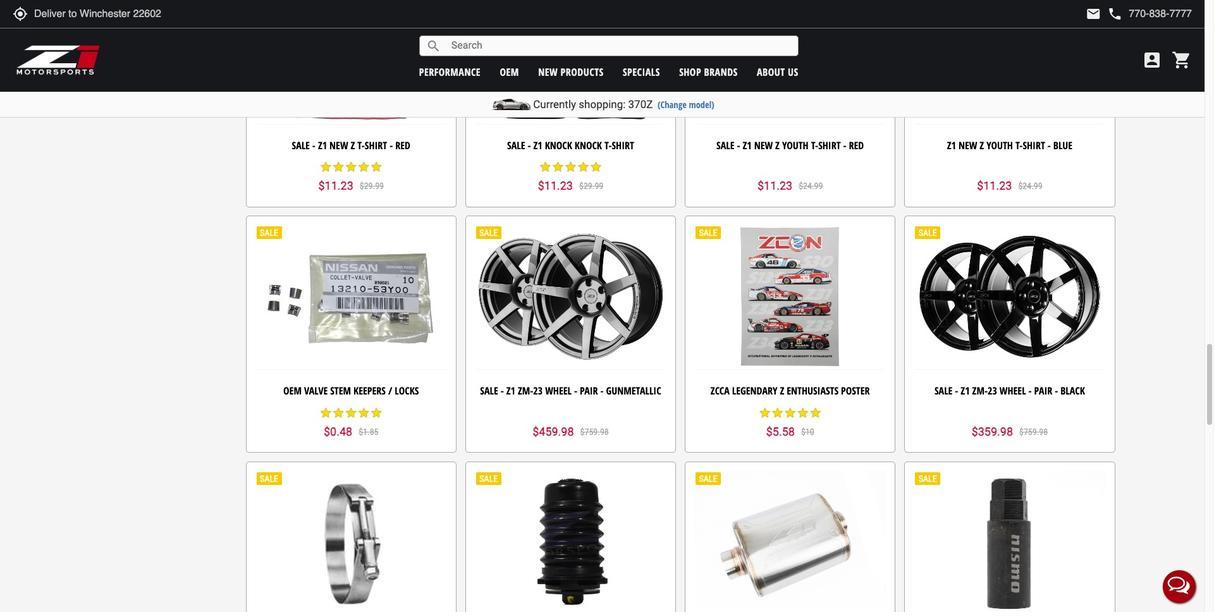 Task type: describe. For each thing, give the bounding box(es) containing it.
shop brands link
[[679, 65, 738, 79]]

(change
[[658, 99, 687, 111]]

performance link
[[419, 65, 481, 79]]

Search search field
[[441, 36, 798, 56]]

$759.98 for black
[[1020, 427, 1048, 437]]

star star star star star $11.23 $29.99 for knock
[[538, 161, 604, 192]]

specials link
[[623, 65, 660, 79]]

$11.23 $24.99 for t-
[[977, 179, 1043, 192]]

sale for sale - z1 zm-23 wheel - pair - gunmetallic
[[480, 384, 498, 398]]

$11.23 $24.99 for z
[[758, 179, 823, 192]]

wheel for gunmetallic
[[545, 384, 572, 398]]

$1.85
[[359, 427, 379, 437]]

370z
[[628, 98, 653, 111]]

$459.98 $759.98
[[533, 425, 609, 438]]

search
[[426, 38, 441, 53]]

2 red from the left
[[849, 138, 864, 152]]

z1 for sale - z1 zm-23 wheel - pair - gunmetallic
[[506, 384, 515, 398]]

star star star star star $0.48 $1.85
[[320, 407, 383, 438]]

phone
[[1108, 6, 1123, 22]]

mail
[[1086, 6, 1101, 22]]

oem for oem valve stem keepers / locks
[[283, 384, 302, 398]]

$24.99 for shirt
[[1019, 181, 1043, 191]]

$359.98 $759.98
[[972, 425, 1048, 438]]

2 youth from the left
[[987, 138, 1013, 152]]

$24.99 for youth
[[799, 181, 823, 191]]

enthusiasts
[[787, 384, 839, 398]]

brands
[[704, 65, 738, 79]]

sale - z1 new z t-shirt - red
[[292, 138, 410, 152]]

shopping_cart link
[[1169, 50, 1192, 70]]

currently
[[533, 98, 576, 111]]

wheel for black
[[1000, 384, 1026, 398]]

2 t- from the left
[[605, 138, 612, 152]]

$10
[[801, 427, 814, 437]]

stem
[[330, 384, 351, 398]]

sale - z1 zm-23 wheel - pair - black
[[935, 384, 1085, 398]]

z1 new z youth t-shirt - blue
[[947, 138, 1073, 152]]

black
[[1061, 384, 1085, 398]]

1 shirt from the left
[[365, 138, 387, 152]]

sale - z1 new z youth t-shirt - red
[[717, 138, 864, 152]]

23 for sale - z1 zm-23 wheel - pair - gunmetallic
[[533, 384, 543, 398]]

mail phone
[[1086, 6, 1123, 22]]

pair for black
[[1034, 384, 1053, 398]]

23 for sale - z1 zm-23 wheel - pair - black
[[988, 384, 997, 398]]

star star star star star $11.23 $29.99 for new
[[318, 161, 384, 192]]

new
[[538, 65, 558, 79]]

mail link
[[1086, 6, 1101, 22]]

poster
[[841, 384, 870, 398]]

shopping_cart
[[1172, 50, 1192, 70]]

zcca legendary z enthusiasts poster
[[711, 384, 870, 398]]

/
[[388, 384, 392, 398]]

1 t- from the left
[[358, 138, 365, 152]]

1 youth from the left
[[782, 138, 809, 152]]

my_location
[[13, 6, 28, 22]]

zcca
[[711, 384, 730, 398]]

new products link
[[538, 65, 604, 79]]

2 shirt from the left
[[612, 138, 634, 152]]

z1 for sale - z1 zm-23 wheel - pair - black
[[961, 384, 970, 398]]

model)
[[689, 99, 715, 111]]

keepers
[[354, 384, 386, 398]]



Task type: locate. For each thing, give the bounding box(es) containing it.
about us link
[[757, 65, 799, 79]]

1 horizontal spatial 23
[[988, 384, 997, 398]]

0 horizontal spatial $29.99
[[360, 181, 384, 191]]

specials
[[623, 65, 660, 79]]

oem link
[[500, 65, 519, 79]]

1 horizontal spatial $759.98
[[1020, 427, 1048, 437]]

1 horizontal spatial $24.99
[[1019, 181, 1043, 191]]

oem for oem link
[[500, 65, 519, 79]]

$29.99 for z
[[360, 181, 384, 191]]

2 star star star star star $11.23 $29.99 from the left
[[538, 161, 604, 192]]

wheel up $359.98 $759.98
[[1000, 384, 1026, 398]]

zm-
[[518, 384, 533, 398], [972, 384, 988, 398]]

$11.23
[[318, 179, 353, 192], [538, 179, 573, 192], [758, 179, 793, 192], [977, 179, 1012, 192]]

1 star star star star star $11.23 $29.99 from the left
[[318, 161, 384, 192]]

shirt
[[365, 138, 387, 152], [612, 138, 634, 152], [819, 138, 841, 152], [1023, 138, 1045, 152]]

products
[[561, 65, 604, 79]]

3 shirt from the left
[[819, 138, 841, 152]]

1 horizontal spatial star star star star star $11.23 $29.99
[[538, 161, 604, 192]]

wheel up $459.98
[[545, 384, 572, 398]]

1 horizontal spatial zm-
[[972, 384, 988, 398]]

star star star star star $5.58 $10
[[759, 407, 822, 438]]

z
[[351, 138, 355, 152], [775, 138, 780, 152], [980, 138, 984, 152], [780, 384, 784, 398]]

star
[[320, 161, 332, 173], [332, 161, 345, 173], [345, 161, 357, 173], [357, 161, 370, 173], [370, 161, 383, 173], [539, 161, 552, 173], [552, 161, 564, 173], [564, 161, 577, 173], [577, 161, 590, 173], [590, 161, 602, 173], [320, 407, 332, 419], [332, 407, 345, 419], [345, 407, 357, 419], [357, 407, 370, 419], [370, 407, 383, 419], [759, 407, 771, 419], [771, 407, 784, 419], [784, 407, 797, 419], [797, 407, 809, 419], [809, 407, 822, 419]]

$11.23 down the sale - z1 new z t-shirt - red
[[318, 179, 353, 192]]

1 $24.99 from the left
[[799, 181, 823, 191]]

1 horizontal spatial youth
[[987, 138, 1013, 152]]

$5.58
[[766, 425, 795, 438]]

$759.98 inside $359.98 $759.98
[[1020, 427, 1048, 437]]

star star star star star $11.23 $29.99 down the sale - z1 new z t-shirt - red
[[318, 161, 384, 192]]

t-
[[358, 138, 365, 152], [605, 138, 612, 152], [811, 138, 819, 152], [1016, 138, 1023, 152]]

sale - z1 knock knock t-shirt
[[507, 138, 634, 152]]

0 horizontal spatial new
[[330, 138, 348, 152]]

$29.99 for knock
[[579, 181, 604, 191]]

about us
[[757, 65, 799, 79]]

0 horizontal spatial $24.99
[[799, 181, 823, 191]]

0 horizontal spatial 23
[[533, 384, 543, 398]]

zm- up $359.98
[[972, 384, 988, 398]]

0 horizontal spatial pair
[[580, 384, 598, 398]]

2 horizontal spatial new
[[959, 138, 977, 152]]

2 new from the left
[[754, 138, 773, 152]]

-
[[312, 138, 316, 152], [390, 138, 393, 152], [528, 138, 531, 152], [737, 138, 740, 152], [843, 138, 847, 152], [1048, 138, 1051, 152], [501, 384, 504, 398], [574, 384, 577, 398], [601, 384, 604, 398], [955, 384, 958, 398], [1029, 384, 1032, 398], [1055, 384, 1058, 398]]

1 $11.23 $24.99 from the left
[[758, 179, 823, 192]]

2 zm- from the left
[[972, 384, 988, 398]]

$759.98 inside $459.98 $759.98
[[580, 427, 609, 437]]

$24.99
[[799, 181, 823, 191], [1019, 181, 1043, 191]]

2 $29.99 from the left
[[579, 181, 604, 191]]

z1 for sale - z1 knock knock t-shirt
[[533, 138, 542, 152]]

star star star star star $11.23 $29.99
[[318, 161, 384, 192], [538, 161, 604, 192]]

3 t- from the left
[[811, 138, 819, 152]]

currently shopping: 370z (change model)
[[533, 98, 715, 111]]

2 wheel from the left
[[1000, 384, 1026, 398]]

1 red from the left
[[395, 138, 410, 152]]

1 $11.23 from the left
[[318, 179, 353, 192]]

$459.98
[[533, 425, 574, 438]]

performance
[[419, 65, 481, 79]]

$29.99 down sale - z1 knock knock t-shirt
[[579, 181, 604, 191]]

blue
[[1054, 138, 1073, 152]]

oem
[[500, 65, 519, 79], [283, 384, 302, 398]]

$24.99 down sale - z1 new z youth t-shirt - red
[[799, 181, 823, 191]]

1 vertical spatial oem
[[283, 384, 302, 398]]

account_box link
[[1139, 50, 1166, 70]]

wheel
[[545, 384, 572, 398], [1000, 384, 1026, 398]]

4 t- from the left
[[1016, 138, 1023, 152]]

3 $11.23 from the left
[[758, 179, 793, 192]]

23
[[533, 384, 543, 398], [988, 384, 997, 398]]

0 horizontal spatial knock
[[545, 138, 572, 152]]

z1 for sale - z1 new z youth t-shirt - red
[[743, 138, 752, 152]]

shop brands
[[679, 65, 738, 79]]

4 shirt from the left
[[1023, 138, 1045, 152]]

account_box
[[1142, 50, 1162, 70]]

0 horizontal spatial zm-
[[518, 384, 533, 398]]

2 pair from the left
[[1034, 384, 1053, 398]]

new
[[330, 138, 348, 152], [754, 138, 773, 152], [959, 138, 977, 152]]

2 $24.99 from the left
[[1019, 181, 1043, 191]]

1 zm- from the left
[[518, 384, 533, 398]]

0 horizontal spatial $759.98
[[580, 427, 609, 437]]

$759.98
[[580, 427, 609, 437], [1020, 427, 1048, 437]]

$11.23 $24.99
[[758, 179, 823, 192], [977, 179, 1043, 192]]

1 23 from the left
[[533, 384, 543, 398]]

oem left 'new'
[[500, 65, 519, 79]]

1 horizontal spatial $29.99
[[579, 181, 604, 191]]

shop
[[679, 65, 701, 79]]

us
[[788, 65, 799, 79]]

$29.99 down the sale - z1 new z t-shirt - red
[[360, 181, 384, 191]]

2 23 from the left
[[988, 384, 997, 398]]

red
[[395, 138, 410, 152], [849, 138, 864, 152]]

$759.98 right $359.98
[[1020, 427, 1048, 437]]

phone link
[[1108, 6, 1192, 22]]

$11.23 down sale - z1 knock knock t-shirt
[[538, 179, 573, 192]]

youth
[[782, 138, 809, 152], [987, 138, 1013, 152]]

0 vertical spatial oem
[[500, 65, 519, 79]]

pair for gunmetallic
[[580, 384, 598, 398]]

pair left black
[[1034, 384, 1053, 398]]

knock down shopping:
[[575, 138, 602, 152]]

23 up $359.98
[[988, 384, 997, 398]]

1 horizontal spatial wheel
[[1000, 384, 1026, 398]]

sale for sale - z1 new z youth t-shirt - red
[[717, 138, 735, 152]]

pair
[[580, 384, 598, 398], [1034, 384, 1053, 398]]

$11.23 down sale - z1 new z youth t-shirt - red
[[758, 179, 793, 192]]

0 horizontal spatial youth
[[782, 138, 809, 152]]

2 $11.23 from the left
[[538, 179, 573, 192]]

1 new from the left
[[330, 138, 348, 152]]

$359.98
[[972, 425, 1013, 438]]

2 $759.98 from the left
[[1020, 427, 1048, 437]]

1 $759.98 from the left
[[580, 427, 609, 437]]

oem valve stem keepers / locks
[[283, 384, 419, 398]]

1 horizontal spatial pair
[[1034, 384, 1053, 398]]

$759.98 for gunmetallic
[[580, 427, 609, 437]]

0 horizontal spatial $11.23 $24.99
[[758, 179, 823, 192]]

sale for sale - z1 zm-23 wheel - pair - black
[[935, 384, 953, 398]]

1 horizontal spatial oem
[[500, 65, 519, 79]]

star star star star star $11.23 $29.99 down sale - z1 knock knock t-shirt
[[538, 161, 604, 192]]

z1 motorsports logo image
[[16, 44, 101, 76]]

new products
[[538, 65, 604, 79]]

zm- for sale - z1 zm-23 wheel - pair - black
[[972, 384, 988, 398]]

4 $11.23 from the left
[[977, 179, 1012, 192]]

z1 for sale - z1 new z t-shirt - red
[[318, 138, 327, 152]]

gunmetallic
[[606, 384, 661, 398]]

legendary
[[732, 384, 778, 398]]

(change model) link
[[658, 99, 715, 111]]

1 horizontal spatial $11.23 $24.99
[[977, 179, 1043, 192]]

shopping:
[[579, 98, 626, 111]]

$11.23 down z1 new z youth t-shirt - blue
[[977, 179, 1012, 192]]

z1
[[318, 138, 327, 152], [533, 138, 542, 152], [743, 138, 752, 152], [947, 138, 956, 152], [506, 384, 515, 398], [961, 384, 970, 398]]

0 horizontal spatial oem
[[283, 384, 302, 398]]

1 horizontal spatial red
[[849, 138, 864, 152]]

0 horizontal spatial wheel
[[545, 384, 572, 398]]

23 up $459.98
[[533, 384, 543, 398]]

1 knock from the left
[[545, 138, 572, 152]]

sale for sale - z1 new z t-shirt - red
[[292, 138, 310, 152]]

2 knock from the left
[[575, 138, 602, 152]]

0 horizontal spatial red
[[395, 138, 410, 152]]

sale - z1 zm-23 wheel - pair - gunmetallic
[[480, 384, 661, 398]]

knock
[[545, 138, 572, 152], [575, 138, 602, 152]]

new for youth
[[754, 138, 773, 152]]

$11.23 $24.99 down z1 new z youth t-shirt - blue
[[977, 179, 1043, 192]]

0 horizontal spatial star star star star star $11.23 $29.99
[[318, 161, 384, 192]]

2 $11.23 $24.99 from the left
[[977, 179, 1043, 192]]

1 $29.99 from the left
[[360, 181, 384, 191]]

new for t-
[[330, 138, 348, 152]]

zm- up $459.98
[[518, 384, 533, 398]]

sale for sale - z1 knock knock t-shirt
[[507, 138, 525, 152]]

$29.99
[[360, 181, 384, 191], [579, 181, 604, 191]]

1 horizontal spatial knock
[[575, 138, 602, 152]]

knock down currently
[[545, 138, 572, 152]]

about
[[757, 65, 785, 79]]

1 horizontal spatial new
[[754, 138, 773, 152]]

1 wheel from the left
[[545, 384, 572, 398]]

pair up $459.98 $759.98
[[580, 384, 598, 398]]

1 pair from the left
[[580, 384, 598, 398]]

valve
[[304, 384, 328, 398]]

locks
[[395, 384, 419, 398]]

$24.99 down z1 new z youth t-shirt - blue
[[1019, 181, 1043, 191]]

$759.98 right $459.98
[[580, 427, 609, 437]]

oem left the valve
[[283, 384, 302, 398]]

sale
[[292, 138, 310, 152], [507, 138, 525, 152], [717, 138, 735, 152], [480, 384, 498, 398], [935, 384, 953, 398]]

$0.48
[[324, 425, 352, 438]]

$11.23 $24.99 down sale - z1 new z youth t-shirt - red
[[758, 179, 823, 192]]

3 new from the left
[[959, 138, 977, 152]]

zm- for sale - z1 zm-23 wheel - pair - gunmetallic
[[518, 384, 533, 398]]



Task type: vqa. For each thing, say whether or not it's contained in the screenshot.
z1 new z youth t-shirt - blue
yes



